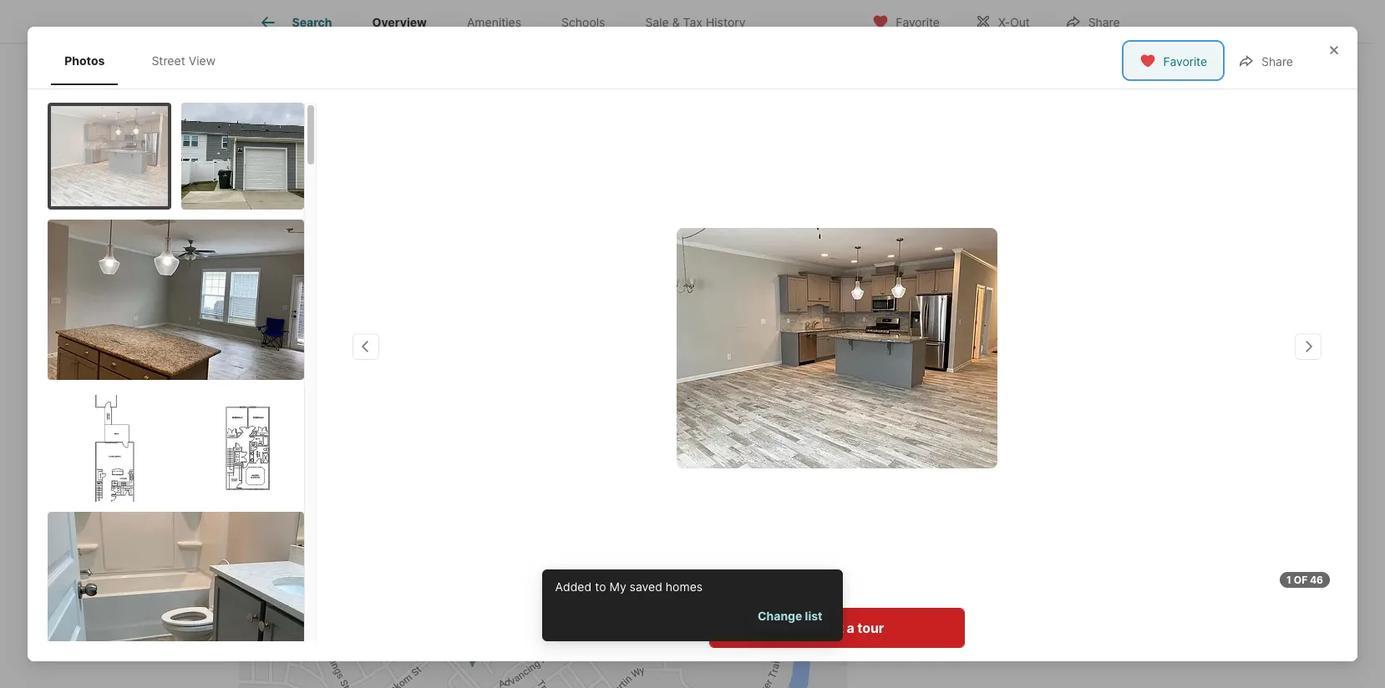Task type: describe. For each thing, give the bounding box(es) containing it.
map region
[[31, 585, 886, 689]]

yard.
[[306, 444, 338, 460]]

vinyl
[[456, 584, 486, 601]]

x-out
[[999, 15, 1030, 29]]

(washer
[[632, 604, 684, 621]]

0 horizontal spatial living
[[239, 584, 272, 601]]

to left walking
[[315, 664, 328, 681]]

1 inside amazing 4 bedroom, 3 bathroom townhouse in raleigh. amenities included: central air, central heat, dishwasher, pool, stainless steel appliance, updated kitchen, updated bathroom, washer dryer, and yard. utilities included: cable, electricity, heat, gas, internet, air conditioning and water. is not pet friendly. date available: oct 15th 2023. please submit the form on this page or contact nag at 215-650-7574 to learn more. this property is managed by a responsible landlord using avail landlord software. comfortable and luxurious 4 bedroom - 3 bath townhome - 3 bedrooms second floor 1 bedroom on downstairs public schools are at walkable distance nice community with excellent swimming pool with 1850 square feet of living space, property features classic details and a fabulous floor plan. exceptional townhome features: - dramatic living room with a open floor plan. vinyl flooring . - spacious kitchen with granite countertops, - guest suit with full bath on first floor. - laundry room upstairs (washer and dryer included). - exquisite master bedroom with walk-in closets and ensuite bath. - two additional bedrooms with a full bath and dual vanity. - easy access 540 and 401 to downtown in 20 minutes approx - connection to walking trails. -looking for tenants with good credit score and no eviction records -tenant pays all utilities - tenant should take rental insurance -credit appl
[[389, 524, 395, 541]]

request a tour button
[[710, 609, 965, 649]]

friendly.
[[345, 464, 395, 480]]

change
[[759, 609, 803, 624]]

additional
[[690, 624, 752, 641]]

0 horizontal spatial favorite button
[[859, 4, 955, 38]]

property inside the if you need prompt assistance please call the property manager at
[[989, 332, 1043, 349]]

0 horizontal spatial included:
[[392, 444, 450, 460]]

1 vertical spatial plan.
[[422, 584, 452, 601]]

and up page
[[788, 444, 812, 460]]

dual
[[363, 644, 390, 661]]

0 horizontal spatial landlord
[[309, 504, 360, 521]]

the inside the if you need prompt assistance please call the property manager at
[[964, 332, 985, 349]]

should inside we have received your request. you should hear back from the property manager in 2-3 business days.
[[921, 238, 964, 255]]

0 horizontal spatial room
[[275, 584, 308, 601]]

is
[[610, 484, 620, 501]]

list
[[806, 609, 823, 624]]

take
[[546, 684, 573, 689]]

0 vertical spatial landlord
[[794, 484, 845, 501]]

a left "open"
[[342, 584, 350, 601]]

the inside amazing 4 bedroom, 3 bathroom townhouse in raleigh. amenities included: central air, central heat, dishwasher, pool, stainless steel appliance, updated kitchen, updated bathroom, washer dryer, and yard. utilities included: cable, electricity, heat, gas, internet, air conditioning and water. is not pet friendly. date available: oct 15th 2023. please submit the form on this page or contact nag at 215-650-7574 to learn more. this property is managed by a responsible landlord using avail landlord software. comfortable and luxurious 4 bedroom - 3 bath townhome - 3 bedrooms second floor 1 bedroom on downstairs public schools are at walkable distance nice community with excellent swimming pool with 1850 square feet of living space, property features classic details and a fabulous floor plan. exceptional townhome features: - dramatic living room with a open floor plan. vinyl flooring . - spacious kitchen with granite countertops, - guest suit with full bath on first floor. - laundry room upstairs (washer and dryer included). - exquisite master bedroom with walk-in closets and ensuite bath. - two additional bedrooms with a full bath and dual vanity. - easy access 540 and 401 to downtown in 20 minutes approx - connection to walking trails. -looking for tenants with good credit score and no eviction records -tenant pays all utilities - tenant should take rental insurance -credit appl
[[686, 464, 706, 480]]

have
[[918, 218, 948, 235]]

eviction
[[746, 664, 796, 681]]

change list
[[759, 609, 823, 624]]

1 inside request a tour dialog
[[1287, 574, 1292, 587]]

street inside button
[[290, 98, 324, 112]]

/mo
[[307, 189, 344, 212]]

1 updated from the left
[[550, 424, 603, 440]]

x-out button
[[961, 4, 1045, 38]]

0 vertical spatial plan.
[[516, 564, 546, 581]]

received
[[951, 218, 1006, 235]]

square
[[567, 544, 611, 561]]

0 horizontal spatial on
[[392, 604, 408, 621]]

0 vertical spatial bath
[[360, 604, 389, 621]]

1 horizontal spatial 650-
[[952, 352, 985, 369]]

5407 wallace martin way unit 5407
[[239, 157, 463, 174]]

laundry
[[486, 604, 538, 621]]

amazing
[[239, 404, 293, 420]]

luxurious
[[537, 504, 594, 521]]

1 vertical spatial favorite button
[[1126, 44, 1222, 78]]

from
[[1034, 238, 1063, 255]]

0 vertical spatial martin
[[327, 157, 368, 174]]

all
[[376, 684, 390, 689]]

to left 'learn'
[[430, 484, 443, 501]]

pet
[[320, 464, 341, 480]]

1 horizontal spatial way
[[500, 356, 541, 380]]

view for street view button
[[327, 98, 356, 112]]

in up easy
[[473, 624, 484, 641]]

tax
[[683, 15, 703, 29]]

should inside amazing 4 bedroom, 3 bathroom townhouse in raleigh. amenities included: central air, central heat, dishwasher, pool, stainless steel appliance, updated kitchen, updated bathroom, washer dryer, and yard. utilities included: cable, electricity, heat, gas, internet, air conditioning and water. is not pet friendly. date available: oct 15th 2023. please submit the form on this page or contact nag at 215-650-7574 to learn more. this property is managed by a responsible landlord using avail landlord software. comfortable and luxurious 4 bedroom - 3 bath townhome - 3 bedrooms second floor 1 bedroom on downstairs public schools are at walkable distance nice community with excellent swimming pool with 1850 square feet of living space, property features classic details and a fabulous floor plan. exceptional townhome features: - dramatic living room with a open floor plan. vinyl flooring . - spacious kitchen with granite countertops, - guest suit with full bath on first floor. - laundry room upstairs (washer and dryer included). - exquisite master bedroom with walk-in closets and ensuite bath. - two additional bedrooms with a full bath and dual vanity. - easy access 540 and 401 to downtown in 20 minutes approx - connection to walking trails. -looking for tenants with good credit score and no eviction records -tenant pays all utilities - tenant should take rental insurance -credit appl
[[500, 684, 542, 689]]

using
[[239, 504, 273, 521]]

the inside we have received your request. you should hear back from the property manager in 2-3 business days.
[[1067, 238, 1087, 255]]

1 vertical spatial 4
[[598, 504, 607, 521]]

a right by
[[706, 484, 713, 501]]

&
[[673, 15, 680, 29]]

request a tour dialog
[[28, 27, 1358, 678]]

1 horizontal spatial heat,
[[565, 444, 596, 460]]

amenities tab
[[447, 3, 542, 43]]

washer
[[785, 424, 831, 440]]

records
[[239, 684, 287, 689]]

open
[[353, 584, 385, 601]]

with down exquisite
[[239, 644, 266, 661]]

.
[[542, 584, 546, 601]]

community
[[239, 544, 308, 561]]

0 horizontal spatial way
[[372, 157, 399, 174]]

nag
[[290, 484, 316, 501]]

2-
[[1026, 258, 1040, 275]]

exquisite
[[239, 624, 295, 641]]

directions
[[763, 619, 806, 631]]

map entry image
[[763, 156, 846, 240]]

managed
[[624, 484, 683, 501]]

$2,250
[[239, 189, 307, 212]]

0 vertical spatial bedrooms
[[239, 524, 302, 541]]

0 vertical spatial heat,
[[239, 424, 270, 440]]

215-
[[336, 484, 365, 501]]

business
[[1053, 258, 1109, 275]]

1 horizontal spatial martin
[[434, 356, 496, 380]]

more.
[[482, 484, 518, 501]]

2 central from the left
[[790, 404, 833, 420]]

3 up nice
[[809, 504, 818, 521]]

overview tab
[[352, 3, 447, 43]]

1 of 46
[[1287, 574, 1324, 587]]

air,
[[767, 404, 786, 420]]

share for topmost share button
[[1089, 15, 1121, 29]]

utilities
[[341, 444, 389, 460]]

another
[[967, 395, 1017, 412]]

software.
[[364, 504, 423, 521]]

this
[[521, 484, 548, 501]]

of inside amazing 4 bedroom, 3 bathroom townhouse in raleigh. amenities included: central air, central heat, dishwasher, pool, stainless steel appliance, updated kitchen, updated bathroom, washer dryer, and yard. utilities included: cable, electricity, heat, gas, internet, air conditioning and water. is not pet friendly. date available: oct 15th 2023. please submit the form on this page or contact nag at 215-650-7574 to learn more. this property is managed by a responsible landlord using avail landlord software. comfortable and luxurious 4 bedroom - 3 bath townhome - 3 bedrooms second floor 1 bedroom on downstairs public schools are at walkable distance nice community with excellent swimming pool with 1850 square feet of living space, property features classic details and a fabulous floor plan. exceptional townhome features: - dramatic living room with a open floor plan. vinyl flooring . - spacious kitchen with granite countertops, - guest suit with full bath on first floor. - laundry room upstairs (washer and dryer included). - exquisite master bedroom with walk-in closets and ensuite bath. - two additional bedrooms with a full bath and dual vanity. - easy access 540 and 401 to downtown in 20 minutes approx - connection to walking trails. -looking for tenants with good credit score and no eviction records -tenant pays all utilities - tenant should take rental insurance -credit appl
[[644, 544, 657, 561]]

public
[[552, 524, 590, 541]]

(215) 650-7574 link
[[910, 352, 1017, 369]]

a down the swimming
[[414, 564, 422, 581]]

at inside the if you need prompt assistance please call the property manager at
[[894, 352, 906, 369]]

exceptional
[[550, 564, 623, 581]]

0 vertical spatial floor
[[356, 524, 385, 541]]

schools inside amazing 4 bedroom, 3 bathroom townhouse in raleigh. amenities included: central air, central heat, dishwasher, pool, stainless steel appliance, updated kitchen, updated bathroom, washer dryer, and yard. utilities included: cable, electricity, heat, gas, internet, air conditioning and water. is not pet friendly. date available: oct 15th 2023. please submit the form on this page or contact nag at 215-650-7574 to learn more. this property is managed by a responsible landlord using avail landlord software. comfortable and luxurious 4 bedroom - 3 bath townhome - 3 bedrooms second floor 1 bedroom on downstairs public schools are at walkable distance nice community with excellent swimming pool with 1850 square feet of living space, property features classic details and a fabulous floor plan. exceptional townhome features: - dramatic living room with a open floor plan. vinyl flooring . - spacious kitchen with granite countertops, - guest suit with full bath on first floor. - laundry room upstairs (washer and dryer included). - exquisite master bedroom with walk-in closets and ensuite bath. - two additional bedrooms with a full bath and dual vanity. - easy access 540 and 401 to downtown in 20 minutes approx - connection to walking trails. -looking for tenants with good credit score and no eviction records -tenant pays all utilities - tenant should take rental insurance -credit appl
[[594, 524, 644, 541]]

sale & tax history tab
[[626, 3, 766, 43]]

distance
[[747, 524, 801, 541]]

dishwasher,
[[274, 424, 350, 440]]

to right '401'
[[614, 644, 627, 661]]

granite
[[701, 584, 746, 601]]

map button
[[247, 613, 305, 646]]

0 vertical spatial townhome
[[726, 504, 796, 521]]

swimming
[[403, 544, 467, 561]]

walking
[[331, 664, 379, 681]]

saved
[[630, 580, 663, 594]]

air
[[687, 444, 703, 460]]

street view for tab list containing photos
[[152, 53, 216, 68]]

amazing 4 bedroom, 3 bathroom townhouse in raleigh. amenities included: central air, central heat, dishwasher, pool, stainless steel appliance, updated kitchen, updated bathroom, washer dryer, and yard. utilities included: cable, electricity, heat, gas, internet, air conditioning and water. is not pet friendly. date available: oct 15th 2023. please submit the form on this page or contact nag at 215-650-7574 to learn more. this property is managed by a responsible landlord using avail landlord software. comfortable and luxurious 4 bedroom - 3 bath townhome - 3 bedrooms second floor 1 bedroom on downstairs public schools are at walkable distance nice community with excellent swimming pool with 1850 square feet of living space, property features classic details and a fabulous floor plan. exceptional townhome features: - dramatic living room with a open floor plan. vinyl flooring . - spacious kitchen with granite countertops, - guest suit with full bath on first floor. - laundry room upstairs (washer and dryer included). - exquisite master bedroom with walk-in closets and ensuite bath. - two additional bedrooms with a full bath and dual vanity. - easy access 540 and 401 to downtown in 20 minutes approx - connection to walking trails. -looking for tenants with good credit score and no eviction records -tenant pays all utilities - tenant should take rental insurance -credit appl
[[239, 404, 847, 689]]

property down 2023.
[[552, 484, 606, 501]]

countertops,
[[749, 584, 830, 601]]

0 horizontal spatial townhome
[[627, 564, 696, 581]]

in up 'appliance,'
[[524, 404, 535, 420]]

0 horizontal spatial bedroom
[[347, 624, 404, 641]]

0 vertical spatial share button
[[1051, 4, 1135, 38]]

learn
[[447, 484, 478, 501]]

gas,
[[600, 444, 627, 460]]

with up master
[[306, 604, 333, 621]]

hear
[[967, 238, 995, 255]]

steel
[[447, 424, 478, 440]]

$2,250 /mo price
[[239, 189, 344, 231]]

map button
[[31, 585, 886, 689]]

feet
[[615, 544, 640, 561]]

1 horizontal spatial floor
[[389, 584, 418, 601]]

with down classic at the left of the page
[[311, 584, 338, 601]]

tenants
[[502, 664, 550, 681]]

bedroom
[[399, 524, 456, 541]]

utilities
[[394, 684, 439, 689]]

bedroom,
[[309, 404, 370, 420]]

history
[[706, 15, 746, 29]]

sale & tax history
[[646, 15, 746, 29]]

1 central from the left
[[720, 404, 764, 420]]

with down second
[[312, 544, 339, 561]]

included).
[[753, 604, 816, 621]]

about 5407 wallace martin way unit 5407
[[239, 356, 638, 380]]

is
[[281, 464, 292, 480]]

trails.
[[383, 664, 418, 681]]

you
[[906, 312, 929, 329]]

1 vertical spatial share button
[[1225, 44, 1308, 78]]

46
[[1311, 574, 1324, 587]]



Task type: locate. For each thing, give the bounding box(es) containing it.
amenities inside tab
[[467, 15, 522, 29]]

at
[[894, 352, 906, 369], [320, 484, 332, 501], [671, 524, 684, 541]]

spacious
[[559, 584, 617, 601]]

townhome down responsible
[[726, 504, 796, 521]]

heat, up dryer,
[[239, 424, 270, 440]]

bathroom,
[[716, 424, 781, 440]]

1 vertical spatial wallace
[[355, 356, 429, 380]]

manager inside the if you need prompt assistance please call the property manager at
[[1047, 332, 1103, 349]]

no
[[727, 664, 743, 681]]

manager inside we have received your request. you should hear back from the property manager in 2-3 business days.
[[952, 258, 1008, 275]]

property up days.
[[894, 258, 949, 275]]

schools up feet
[[594, 524, 644, 541]]

floor up "excellent"
[[356, 524, 385, 541]]

1 horizontal spatial amenities
[[593, 404, 655, 420]]

if
[[894, 312, 902, 329]]

full down "open"
[[337, 604, 356, 621]]

7574 down date
[[395, 484, 426, 501]]

tab list containing search
[[239, 0, 780, 43]]

2 vertical spatial the
[[686, 464, 706, 480]]

0 horizontal spatial street view
[[152, 53, 216, 68]]

tab list inside request a tour dialog
[[48, 37, 246, 85]]

favorite for the bottom favorite button
[[1164, 55, 1208, 69]]

1 vertical spatial heat,
[[565, 444, 596, 460]]

0 vertical spatial on
[[743, 464, 759, 480]]

0 horizontal spatial should
[[500, 684, 542, 689]]

1 horizontal spatial at
[[671, 524, 684, 541]]

master
[[299, 624, 343, 641]]

on left the 'first'
[[392, 604, 408, 621]]

0 horizontal spatial manager
[[952, 258, 1008, 275]]

0 vertical spatial favorite
[[896, 15, 940, 29]]

1 vertical spatial 1
[[1287, 574, 1292, 587]]

0 vertical spatial 1
[[389, 524, 395, 541]]

of down are
[[644, 544, 657, 561]]

map menu bar
[[247, 613, 387, 646]]

bedrooms
[[239, 524, 302, 541], [756, 624, 819, 641]]

wallace up /mo
[[275, 157, 324, 174]]

1 horizontal spatial landlord
[[794, 484, 845, 501]]

0 horizontal spatial favorite
[[896, 15, 940, 29]]

(215)
[[914, 352, 949, 369]]

heat,
[[239, 424, 270, 440], [565, 444, 596, 460]]

x-
[[999, 15, 1011, 29]]

bath down master
[[303, 644, 332, 661]]

should down tenants
[[500, 684, 542, 689]]

suit
[[280, 604, 303, 621]]

living down are
[[661, 544, 693, 561]]

0 vertical spatial wallace
[[275, 157, 324, 174]]

oct
[[496, 464, 519, 480]]

street view inside button
[[290, 98, 356, 112]]

1 horizontal spatial street view
[[290, 98, 356, 112]]

request a tour
[[791, 620, 885, 637]]

3 down from
[[1040, 258, 1049, 275]]

and up is
[[279, 444, 302, 460]]

days.
[[894, 278, 928, 295]]

vanity.
[[394, 644, 435, 661]]

property inside we have received your request. you should hear back from the property manager in 2-3 business days.
[[894, 258, 949, 275]]

favorite
[[896, 15, 940, 29], [1164, 55, 1208, 69]]

1 horizontal spatial street
[[290, 98, 324, 112]]

1 vertical spatial bedrooms
[[756, 624, 819, 641]]

0 vertical spatial living
[[661, 544, 693, 561]]

4 up dishwasher,
[[297, 404, 306, 420]]

0 vertical spatial 4
[[297, 404, 306, 420]]

bedrooms up community
[[239, 524, 302, 541]]

1 vertical spatial way
[[500, 356, 541, 380]]

-
[[671, 504, 677, 521], [799, 504, 805, 521], [762, 564, 768, 581], [549, 584, 555, 601], [834, 584, 840, 601], [476, 604, 482, 621], [819, 604, 826, 621], [650, 624, 656, 641], [439, 644, 445, 661], [836, 644, 842, 661], [421, 664, 428, 681], [290, 684, 296, 689], [443, 684, 449, 689], [681, 684, 688, 689]]

2 tenant from the left
[[453, 684, 496, 689]]

at right are
[[671, 524, 684, 541]]

bedroom
[[610, 504, 667, 521], [347, 624, 404, 641]]

5407 wallace martin way unit 5407 image
[[677, 228, 998, 469]]

2 horizontal spatial at
[[894, 352, 906, 369]]

landlord
[[794, 484, 845, 501], [309, 504, 360, 521]]

property down prompt
[[989, 332, 1043, 349]]

with down the 'first'
[[408, 624, 435, 641]]

1 vertical spatial room
[[541, 604, 574, 621]]

on up responsible
[[743, 464, 759, 480]]

score
[[661, 664, 696, 681]]

of left 46
[[1295, 574, 1308, 587]]

search
[[292, 15, 332, 29]]

heat, up 2023.
[[565, 444, 596, 460]]

650- down call
[[952, 352, 985, 369]]

street inside tab
[[152, 53, 185, 68]]

with down downstairs
[[502, 544, 528, 561]]

1 horizontal spatial bedroom
[[610, 504, 667, 521]]

2023.
[[553, 464, 590, 480]]

access
[[483, 644, 527, 661]]

this
[[762, 464, 786, 480]]

please
[[894, 332, 935, 349]]

the down 'air'
[[686, 464, 706, 480]]

updated down raleigh.
[[550, 424, 603, 440]]

0 vertical spatial bedroom
[[610, 504, 667, 521]]

alert
[[543, 570, 843, 642]]

directions button
[[740, 614, 810, 637]]

1 down software.
[[389, 524, 395, 541]]

and up downstairs
[[510, 504, 534, 521]]

the up (215) 650-7574
[[964, 332, 985, 349]]

1 horizontal spatial unit
[[545, 356, 584, 380]]

prompt
[[968, 312, 1014, 329]]

1 vertical spatial manager
[[1047, 332, 1103, 349]]

at down please
[[894, 352, 906, 369]]

0 vertical spatial the
[[1067, 238, 1087, 255]]

contact
[[239, 484, 287, 501]]

call
[[939, 332, 961, 349]]

tab list containing photos
[[48, 37, 246, 85]]

living up guest
[[239, 584, 272, 601]]

plan. up the 'first'
[[422, 584, 452, 601]]

to
[[430, 484, 443, 501], [596, 580, 607, 594], [614, 644, 627, 661], [315, 664, 328, 681]]

bath down "open"
[[360, 604, 389, 621]]

1 vertical spatial the
[[964, 332, 985, 349]]

manager down hear
[[952, 258, 1008, 275]]

540
[[531, 644, 556, 661]]

1 horizontal spatial central
[[790, 404, 833, 420]]

schools left "sale"
[[562, 15, 606, 29]]

conditioning
[[706, 444, 784, 460]]

7574 down prompt
[[985, 352, 1017, 369]]

plan.
[[516, 564, 546, 581], [422, 584, 452, 601]]

street view
[[152, 53, 216, 68], [290, 98, 356, 112]]

7574 inside amazing 4 bedroom, 3 bathroom townhouse in raleigh. amenities included: central air, central heat, dishwasher, pool, stainless steel appliance, updated kitchen, updated bathroom, washer dryer, and yard. utilities included: cable, electricity, heat, gas, internet, air conditioning and water. is not pet friendly. date available: oct 15th 2023. please submit the form on this page or contact nag at 215-650-7574 to learn more. this property is managed by a responsible landlord using avail landlord software. comfortable and luxurious 4 bedroom - 3 bath townhome - 3 bedrooms second floor 1 bedroom on downstairs public schools are at walkable distance nice community with excellent swimming pool with 1850 square feet of living space, property features classic details and a fabulous floor plan. exceptional townhome features: - dramatic living room with a open floor plan. vinyl flooring . - spacious kitchen with granite countertops, - guest suit with full bath on first floor. - laundry room upstairs (washer and dryer included). - exquisite master bedroom with walk-in closets and ensuite bath. - two additional bedrooms with a full bath and dual vanity. - easy access 540 and 401 to downtown in 20 minutes approx - connection to walking trails. -looking for tenants with good credit score and no eviction records -tenant pays all utilities - tenant should take rental insurance -credit appl
[[395, 484, 426, 501]]

1 horizontal spatial 4
[[598, 504, 607, 521]]

1 horizontal spatial 7574
[[985, 352, 1017, 369]]

included: up 'air'
[[659, 404, 716, 420]]

full up connection
[[281, 644, 300, 661]]

bath.
[[614, 624, 646, 641]]

wallace up the bathroom
[[355, 356, 429, 380]]

0 vertical spatial full
[[337, 604, 356, 621]]

0 horizontal spatial of
[[644, 544, 657, 561]]

1 vertical spatial on
[[459, 524, 475, 541]]

3 down by
[[681, 504, 690, 521]]

schools inside tab
[[562, 15, 606, 29]]

central up washer
[[790, 404, 833, 420]]

with
[[312, 544, 339, 561], [502, 544, 528, 561], [311, 584, 338, 601], [671, 584, 698, 601], [306, 604, 333, 621], [408, 624, 435, 641], [239, 644, 266, 661], [554, 664, 581, 681]]

credit
[[621, 664, 657, 681]]

request
[[791, 620, 844, 637]]

need
[[933, 312, 965, 329]]

0 horizontal spatial full
[[281, 644, 300, 661]]

martin up /mo
[[327, 157, 368, 174]]

and down homes
[[687, 604, 711, 621]]

please
[[593, 464, 635, 480]]

dryer,
[[239, 444, 275, 460]]

1 vertical spatial 650-
[[365, 484, 395, 501]]

1 tenant from the left
[[296, 684, 339, 689]]

0 horizontal spatial view
[[189, 53, 216, 68]]

1 vertical spatial should
[[500, 684, 542, 689]]

0 horizontal spatial share
[[1089, 15, 1121, 29]]

and up 540
[[537, 624, 560, 641]]

1 vertical spatial 7574
[[395, 484, 426, 501]]

tenant left pays
[[296, 684, 339, 689]]

401
[[587, 644, 610, 661]]

650- inside amazing 4 bedroom, 3 bathroom townhouse in raleigh. amenities included: central air, central heat, dishwasher, pool, stainless steel appliance, updated kitchen, updated bathroom, washer dryer, and yard. utilities included: cable, electricity, heat, gas, internet, air conditioning and water. is not pet friendly. date available: oct 15th 2023. please submit the form on this page or contact nag at 215-650-7574 to learn more. this property is managed by a responsible landlord using avail landlord software. comfortable and luxurious 4 bedroom - 3 bath townhome - 3 bedrooms second floor 1 bedroom on downstairs public schools are at walkable distance nice community with excellent swimming pool with 1850 square feet of living space, property features classic details and a fabulous floor plan. exceptional townhome features: - dramatic living room with a open floor plan. vinyl flooring . - spacious kitchen with granite countertops, - guest suit with full bath on first floor. - laundry room upstairs (washer and dryer included). - exquisite master bedroom with walk-in closets and ensuite bath. - two additional bedrooms with a full bath and dual vanity. - easy access 540 and 401 to downtown in 20 minutes approx - connection to walking trails. -looking for tenants with good credit score and no eviction records -tenant pays all utilities - tenant should take rental insurance -credit appl
[[365, 484, 395, 501]]

1 vertical spatial bath
[[303, 644, 332, 661]]

1 horizontal spatial favorite button
[[1126, 44, 1222, 78]]

overview
[[372, 15, 427, 29]]

0 horizontal spatial floor
[[356, 524, 385, 541]]

plan. up .
[[516, 564, 546, 581]]

in inside we have received your request. you should hear back from the property manager in 2-3 business days.
[[1012, 258, 1023, 275]]

room down .
[[541, 604, 574, 621]]

floor down pool
[[483, 564, 512, 581]]

amenities inside amazing 4 bedroom, 3 bathroom townhouse in raleigh. amenities included: central air, central heat, dishwasher, pool, stainless steel appliance, updated kitchen, updated bathroom, washer dryer, and yard. utilities included: cable, electricity, heat, gas, internet, air conditioning and water. is not pet friendly. date available: oct 15th 2023. please submit the form on this page or contact nag at 215-650-7574 to learn more. this property is managed by a responsible landlord using avail landlord software. comfortable and luxurious 4 bedroom - 3 bath townhome - 3 bedrooms second floor 1 bedroom on downstairs public schools are at walkable distance nice community with excellent swimming pool with 1850 square feet of living space, property features classic details and a fabulous floor plan. exceptional townhome features: - dramatic living room with a open floor plan. vinyl flooring . - spacious kitchen with granite countertops, - guest suit with full bath on first floor. - laundry room upstairs (washer and dryer included). - exquisite master bedroom with walk-in closets and ensuite bath. - two additional bedrooms with a full bath and dual vanity. - easy access 540 and 401 to downtown in 20 minutes approx - connection to walking trails. -looking for tenants with good credit score and no eviction records -tenant pays all utilities - tenant should take rental insurance -credit appl
[[593, 404, 655, 420]]

comfortable
[[427, 504, 506, 521]]

street view for street view button
[[290, 98, 356, 112]]

good
[[584, 664, 617, 681]]

should down have
[[921, 238, 964, 255]]

1 vertical spatial floor
[[483, 564, 512, 581]]

1850
[[532, 544, 563, 561]]

closets
[[488, 624, 533, 641]]

and down 'ensuite'
[[559, 644, 583, 661]]

1 vertical spatial included:
[[392, 444, 450, 460]]

bedrooms down change list
[[756, 624, 819, 641]]

available:
[[433, 464, 492, 480]]

a up connection
[[269, 644, 277, 661]]

manager
[[952, 258, 1008, 275], [1047, 332, 1103, 349]]

townhome up kitchen
[[627, 564, 696, 581]]

1 horizontal spatial updated
[[660, 424, 713, 440]]

central up the bathroom,
[[720, 404, 764, 420]]

pool,
[[353, 424, 384, 440]]

1 horizontal spatial of
[[1295, 574, 1308, 587]]

flooring
[[490, 584, 538, 601]]

connection
[[239, 664, 311, 681]]

full
[[337, 604, 356, 621], [281, 644, 300, 661]]

1 horizontal spatial bath
[[360, 604, 389, 621]]

3 up pool,
[[374, 404, 382, 420]]

and up credit
[[699, 664, 723, 681]]

1 horizontal spatial favorite
[[1164, 55, 1208, 69]]

0 vertical spatial favorite button
[[859, 4, 955, 38]]

0 vertical spatial schools
[[562, 15, 606, 29]]

updated up 'air'
[[660, 424, 713, 440]]

1 horizontal spatial bedrooms
[[756, 624, 819, 641]]

send
[[930, 395, 964, 412]]

0 vertical spatial 7574
[[985, 352, 1017, 369]]

1 left 46
[[1287, 574, 1292, 587]]

street
[[152, 53, 185, 68], [290, 98, 324, 112]]

1 vertical spatial street view
[[290, 98, 356, 112]]

if you need prompt assistance please call the property manager at
[[894, 312, 1103, 369]]

to inside alert
[[596, 580, 607, 594]]

image image
[[239, 0, 866, 135], [873, 0, 1135, 135], [181, 102, 304, 209], [51, 106, 168, 206], [48, 219, 304, 380], [48, 395, 171, 502], [181, 395, 304, 502], [48, 512, 304, 672]]

should
[[921, 238, 964, 255], [500, 684, 542, 689]]

tab list for share
[[48, 37, 246, 85]]

0 horizontal spatial wallace
[[275, 157, 324, 174]]

manager down assistance
[[1047, 332, 1103, 349]]

0 horizontal spatial heat,
[[239, 424, 270, 440]]

0 horizontal spatial unit
[[402, 157, 428, 174]]

1 horizontal spatial on
[[459, 524, 475, 541]]

0 horizontal spatial street
[[152, 53, 185, 68]]

0 horizontal spatial amenities
[[467, 15, 522, 29]]

share
[[1089, 15, 1121, 29], [1262, 55, 1294, 69]]

0 horizontal spatial updated
[[550, 424, 603, 440]]

0 horizontal spatial 4
[[297, 404, 306, 420]]

0 vertical spatial street
[[152, 53, 185, 68]]

of
[[644, 544, 657, 561], [1295, 574, 1308, 587]]

street view tab
[[138, 40, 229, 82]]

tab list
[[239, 0, 780, 43], [48, 37, 246, 85]]

1 vertical spatial of
[[1295, 574, 1308, 587]]

1 vertical spatial full
[[281, 644, 300, 661]]

upstairs
[[577, 604, 628, 621]]

favorite for favorite button to the left
[[896, 15, 940, 29]]

1 horizontal spatial included:
[[659, 404, 716, 420]]

0 horizontal spatial at
[[320, 484, 332, 501]]

guest
[[239, 604, 276, 621]]

650- down friendly.
[[365, 484, 395, 501]]

bath
[[693, 504, 723, 521]]

change list button
[[752, 601, 830, 632]]

with up the (washer
[[671, 584, 698, 601]]

map
[[261, 620, 291, 638]]

bath
[[360, 604, 389, 621], [303, 644, 332, 661]]

1 horizontal spatial full
[[337, 604, 356, 621]]

0 vertical spatial amenities
[[467, 15, 522, 29]]

photos tab
[[51, 40, 118, 82]]

room up suit
[[275, 584, 308, 601]]

bedroom up dual
[[347, 624, 404, 641]]

0 vertical spatial share
[[1089, 15, 1121, 29]]

nice
[[805, 524, 833, 541]]

included: down stainless
[[392, 444, 450, 460]]

and up walking
[[336, 644, 360, 661]]

1 vertical spatial bedroom
[[347, 624, 404, 641]]

view for tab list containing photos
[[189, 53, 216, 68]]

0 horizontal spatial plan.
[[422, 584, 452, 601]]

floor up the 'first'
[[389, 584, 418, 601]]

1 horizontal spatial plan.
[[516, 564, 546, 581]]

at down pet
[[320, 484, 332, 501]]

in left 20
[[700, 644, 711, 661]]

schools tab
[[542, 3, 626, 43]]

1 horizontal spatial living
[[661, 544, 693, 561]]

0 vertical spatial unit
[[402, 157, 428, 174]]

bathroom
[[386, 404, 447, 420]]

share for bottom share button
[[1262, 55, 1294, 69]]

with up 'take'
[[554, 664, 581, 681]]

1 horizontal spatial townhome
[[726, 504, 796, 521]]

2 horizontal spatial floor
[[483, 564, 512, 581]]

4 right luxurious
[[598, 504, 607, 521]]

the up business
[[1067, 238, 1087, 255]]

property down the distance
[[743, 544, 797, 561]]

we
[[894, 218, 914, 235]]

view inside button
[[327, 98, 356, 112]]

ensuite
[[564, 624, 610, 641]]

1 vertical spatial street
[[290, 98, 324, 112]]

send another message
[[930, 395, 1079, 412]]

living
[[661, 544, 693, 561], [239, 584, 272, 601]]

tenant down for
[[453, 684, 496, 689]]

0 vertical spatial at
[[894, 352, 906, 369]]

send another message button
[[894, 384, 1116, 424]]

way
[[372, 157, 399, 174], [500, 356, 541, 380]]

650-
[[952, 352, 985, 369], [365, 484, 395, 501]]

1 vertical spatial unit
[[545, 356, 584, 380]]

2 updated from the left
[[660, 424, 713, 440]]

2 vertical spatial at
[[671, 524, 684, 541]]

a left tour
[[847, 620, 855, 637]]

wallace
[[275, 157, 324, 174], [355, 356, 429, 380]]

of inside request a tour dialog
[[1295, 574, 1308, 587]]

avail
[[276, 504, 306, 521]]

form
[[710, 464, 739, 480]]

1 vertical spatial landlord
[[309, 504, 360, 521]]

landlord up second
[[309, 504, 360, 521]]

1 horizontal spatial wallace
[[355, 356, 429, 380]]

martin up townhouse
[[434, 356, 496, 380]]

0 vertical spatial room
[[275, 584, 308, 601]]

share inside request a tour dialog
[[1262, 55, 1294, 69]]

share button
[[1051, 4, 1135, 38], [1225, 44, 1308, 78]]

2 horizontal spatial on
[[743, 464, 759, 480]]

pool
[[470, 544, 498, 561]]

landlord down or
[[794, 484, 845, 501]]

0 horizontal spatial martin
[[327, 157, 368, 174]]

1 horizontal spatial view
[[327, 98, 356, 112]]

1 horizontal spatial share button
[[1225, 44, 1308, 78]]

alert containing added to my saved homes
[[543, 570, 843, 642]]

a inside button
[[847, 620, 855, 637]]

and down "excellent"
[[387, 564, 410, 581]]

street view inside tab
[[152, 53, 216, 68]]

room
[[275, 584, 308, 601], [541, 604, 574, 621]]

bedroom down managed on the bottom of the page
[[610, 504, 667, 521]]

in left 2-
[[1012, 258, 1023, 275]]

tab list for x-out
[[239, 0, 780, 43]]

view inside tab
[[189, 53, 216, 68]]

1 horizontal spatial the
[[964, 332, 985, 349]]

to left my
[[596, 580, 607, 594]]

3 inside we have received your request. you should hear back from the property manager in 2-3 business days.
[[1040, 258, 1049, 275]]

on down comfortable
[[459, 524, 475, 541]]

cable,
[[454, 444, 492, 460]]

favorite inside request a tour dialog
[[1164, 55, 1208, 69]]

fabulous
[[425, 564, 479, 581]]



Task type: vqa. For each thing, say whether or not it's contained in the screenshot.
449K
no



